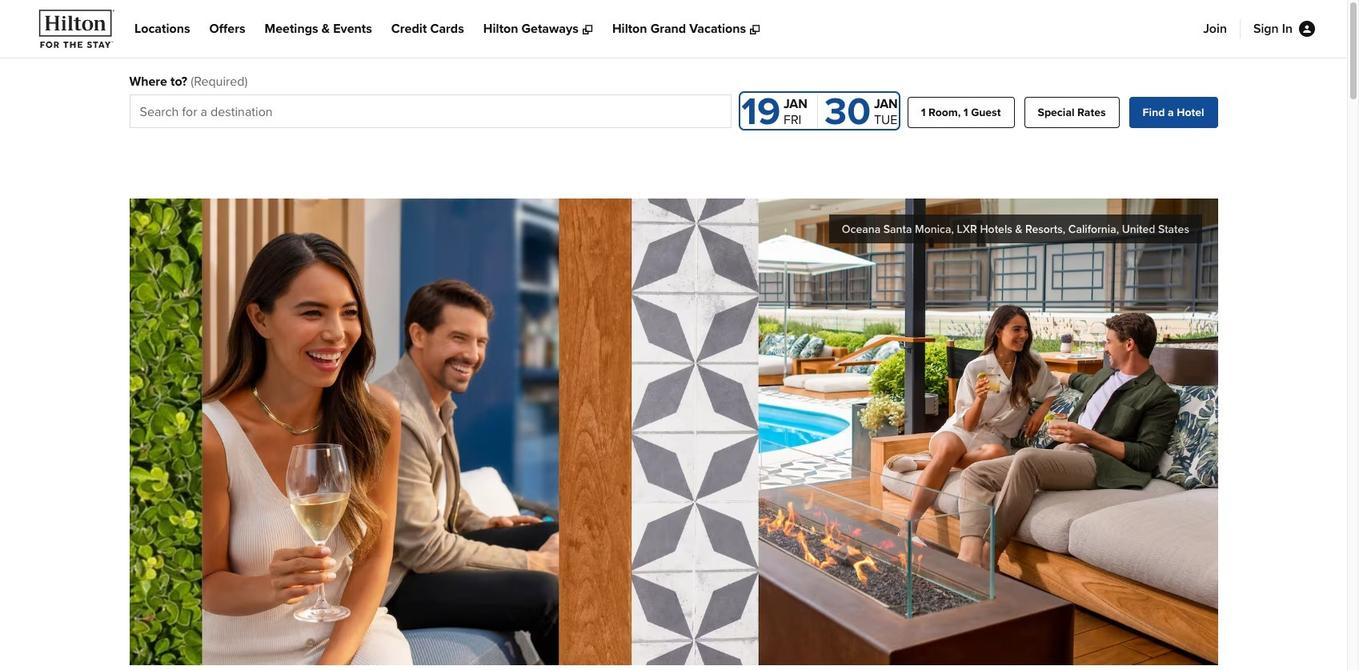 Task type: vqa. For each thing, say whether or not it's contained in the screenshot.
Sun over water image at top left
no



Task type: describe. For each thing, give the bounding box(es) containing it.
hilton for the stay image
[[32, 6, 122, 51]]

couple enjoy drinks outby pool image
[[129, 199, 1218, 665]]

Where to?. Begin typing to filter results. field
[[129, 94, 732, 128]]



